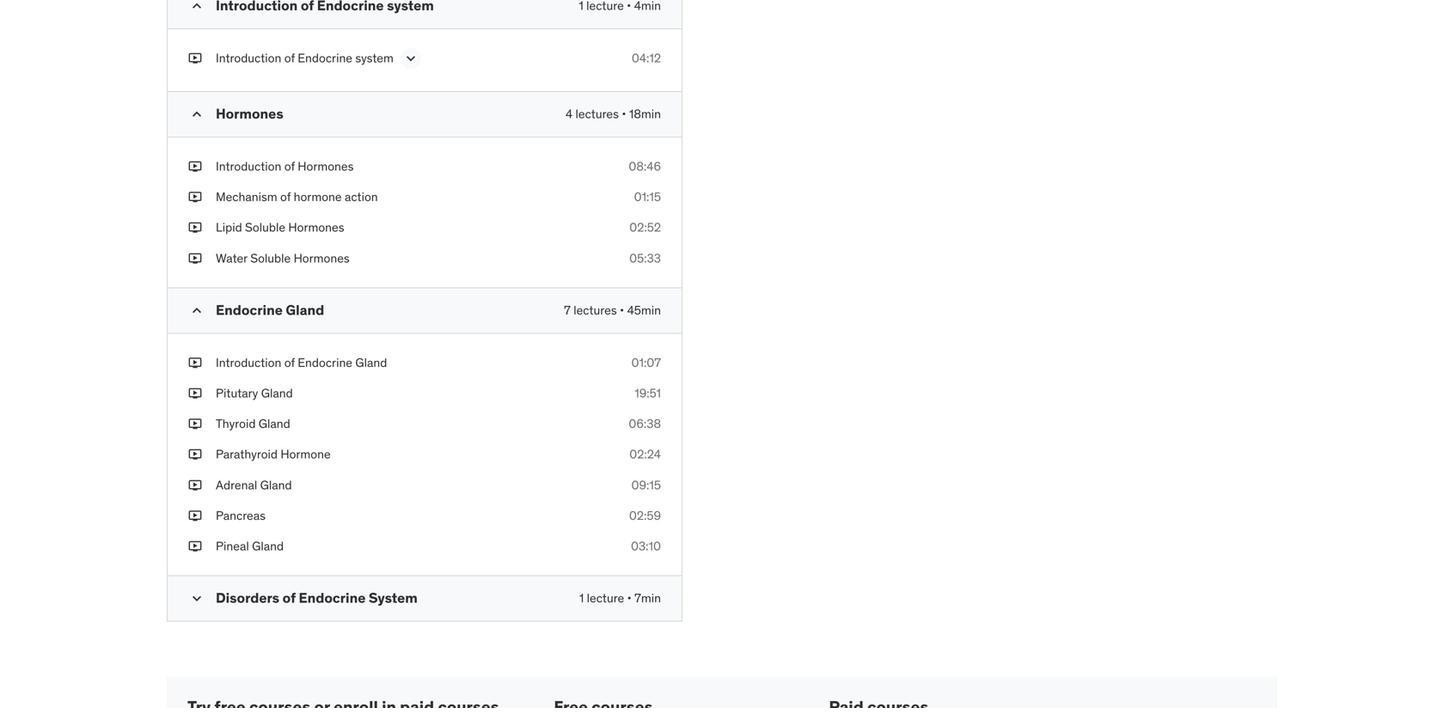Task type: describe. For each thing, give the bounding box(es) containing it.
xsmall image for lipid soluble hormones
[[188, 219, 202, 236]]

of for introduction of endocrine system
[[284, 50, 295, 66]]

gland for adrenal gland
[[260, 477, 292, 493]]

4 lectures • 18min
[[566, 106, 661, 122]]

1 introduction from the top
[[216, 50, 281, 66]]

hormone
[[281, 447, 331, 462]]

lipid
[[216, 220, 242, 235]]

1
[[579, 591, 584, 606]]

02:59
[[629, 508, 661, 523]]

7 lectures • 45min
[[564, 302, 661, 318]]

system
[[369, 589, 418, 607]]

parathyroid hormone
[[216, 447, 331, 462]]

pitutary
[[216, 386, 258, 401]]

xsmall image for adrenal gland
[[188, 477, 202, 494]]

xsmall image for pineal gland
[[188, 538, 202, 555]]

endocrine for system
[[299, 589, 366, 607]]

05:33
[[629, 250, 661, 266]]

04:12
[[632, 50, 661, 66]]

water
[[216, 250, 247, 266]]

soluble for water
[[250, 250, 291, 266]]

endocrine down water
[[216, 301, 283, 319]]

pineal gland
[[216, 539, 284, 554]]

pitutary gland
[[216, 386, 293, 401]]

lecture
[[587, 591, 624, 606]]

show lecture description image
[[402, 50, 419, 67]]

parathyroid
[[216, 447, 278, 462]]

of for introduction of hormones
[[284, 159, 295, 174]]

45min
[[627, 302, 661, 318]]

hormones up 'introduction of hormones'
[[216, 105, 283, 123]]

introduction of endocrine gland
[[216, 355, 387, 370]]

1 xsmall image from the top
[[188, 50, 202, 67]]

03:10
[[631, 539, 661, 554]]

endocrine for system
[[298, 50, 352, 66]]

thyroid gland
[[216, 416, 290, 432]]

lectures for hormones
[[576, 106, 619, 122]]

water soluble hormones
[[216, 250, 350, 266]]

• for endocrine gland
[[620, 302, 624, 318]]

19:51
[[635, 386, 661, 401]]

introduction for endocrine gland
[[216, 355, 281, 370]]

7
[[564, 302, 571, 318]]

7min
[[635, 591, 661, 606]]

pineal
[[216, 539, 249, 554]]

xsmall image for introduction of hormones
[[188, 158, 202, 175]]

06:38
[[629, 416, 661, 432]]

xsmall image for introduction of endocrine gland
[[188, 354, 202, 371]]

endocrine for gland
[[298, 355, 352, 370]]

hormones for introduction of hormones
[[298, 159, 354, 174]]

of for mechanism of hormone action
[[280, 189, 291, 205]]

1 small image from the top
[[188, 0, 205, 15]]

09:15
[[631, 477, 661, 493]]

02:52
[[629, 220, 661, 235]]

small image for disorders of endocrine system
[[188, 590, 205, 607]]



Task type: vqa. For each thing, say whether or not it's contained in the screenshot.
'Instructor rating' associated with Kumar Khandagle
no



Task type: locate. For each thing, give the bounding box(es) containing it.
xsmall image for pitutary gland
[[188, 385, 202, 402]]

xsmall image for pancreas
[[188, 507, 202, 524]]

introduction for hormones
[[216, 159, 281, 174]]

• for hormones
[[622, 106, 626, 122]]

xsmall image for parathyroid hormone
[[188, 446, 202, 463]]

endocrine left system on the left top of page
[[298, 50, 352, 66]]

0 vertical spatial lectures
[[576, 106, 619, 122]]

action
[[345, 189, 378, 205]]

7 xsmall image from the top
[[188, 538, 202, 555]]

18min
[[629, 106, 661, 122]]

gland for pitutary gland
[[261, 386, 293, 401]]

small image
[[188, 0, 205, 15], [188, 302, 205, 319]]

introduction of hormones
[[216, 159, 354, 174]]

of up the pitutary gland
[[284, 355, 295, 370]]

1 vertical spatial introduction
[[216, 159, 281, 174]]

endocrine
[[298, 50, 352, 66], [216, 301, 283, 319], [298, 355, 352, 370], [299, 589, 366, 607]]

2 xsmall image from the top
[[188, 219, 202, 236]]

endocrine down endocrine gland
[[298, 355, 352, 370]]

introduction of endocrine system
[[216, 50, 394, 66]]

xsmall image
[[188, 189, 202, 206], [188, 219, 202, 236], [188, 250, 202, 267], [188, 446, 202, 463], [188, 477, 202, 494]]

1 xsmall image from the top
[[188, 189, 202, 206]]

hormones for lipid soluble hormones
[[288, 220, 344, 235]]

xsmall image left mechanism
[[188, 189, 202, 206]]

0 vertical spatial small image
[[188, 0, 205, 15]]

soluble for lipid
[[245, 220, 285, 235]]

soluble down lipid soluble hormones
[[250, 250, 291, 266]]

1 small image from the top
[[188, 106, 205, 123]]

endocrine gland
[[216, 301, 324, 319]]

gland for endocrine gland
[[286, 301, 324, 319]]

xsmall image for thyroid gland
[[188, 416, 202, 433]]

2 introduction from the top
[[216, 159, 281, 174]]

hormones down lipid soluble hormones
[[294, 250, 350, 266]]

disorders
[[216, 589, 279, 607]]

gland for pineal gland
[[252, 539, 284, 554]]

lectures right 4
[[576, 106, 619, 122]]

lectures
[[576, 106, 619, 122], [574, 302, 617, 318]]

adrenal
[[216, 477, 257, 493]]

5 xsmall image from the top
[[188, 477, 202, 494]]

of
[[284, 50, 295, 66], [284, 159, 295, 174], [280, 189, 291, 205], [284, 355, 295, 370], [282, 589, 296, 607]]

disorders of endocrine system
[[216, 589, 418, 607]]

of down 'introduction of hormones'
[[280, 189, 291, 205]]

2 vertical spatial •
[[627, 591, 632, 606]]

lipid soluble hormones
[[216, 220, 344, 235]]

of up mechanism of hormone action
[[284, 159, 295, 174]]

gland for thyroid gland
[[259, 416, 290, 432]]

0 vertical spatial soluble
[[245, 220, 285, 235]]

xsmall image for mechanism of hormone action
[[188, 189, 202, 206]]

0 vertical spatial small image
[[188, 106, 205, 123]]

01:07
[[631, 355, 661, 370]]

of for disorders of endocrine system
[[282, 589, 296, 607]]

hormones for water soluble hormones
[[294, 250, 350, 266]]

lectures for endocrine gland
[[574, 302, 617, 318]]

endocrine left 'system' in the bottom left of the page
[[299, 589, 366, 607]]

lectures right 7
[[574, 302, 617, 318]]

soluble
[[245, 220, 285, 235], [250, 250, 291, 266]]

•
[[622, 106, 626, 122], [620, 302, 624, 318], [627, 591, 632, 606]]

0 vertical spatial introduction
[[216, 50, 281, 66]]

• left the 7min on the left bottom of the page
[[627, 591, 632, 606]]

4
[[566, 106, 573, 122]]

1 vertical spatial small image
[[188, 302, 205, 319]]

xsmall image left the lipid
[[188, 219, 202, 236]]

3 introduction from the top
[[216, 355, 281, 370]]

pancreas
[[216, 508, 266, 523]]

• left 45min
[[620, 302, 624, 318]]

xsmall image left parathyroid
[[188, 446, 202, 463]]

small image for hormones
[[188, 106, 205, 123]]

xsmall image left water
[[188, 250, 202, 267]]

4 xsmall image from the top
[[188, 385, 202, 402]]

hormones down hormone
[[288, 220, 344, 235]]

introduction
[[216, 50, 281, 66], [216, 159, 281, 174], [216, 355, 281, 370]]

1 vertical spatial lectures
[[574, 302, 617, 318]]

1 vertical spatial •
[[620, 302, 624, 318]]

1 vertical spatial soluble
[[250, 250, 291, 266]]

small image
[[188, 106, 205, 123], [188, 590, 205, 607]]

0 vertical spatial •
[[622, 106, 626, 122]]

02:24
[[629, 447, 661, 462]]

system
[[355, 50, 394, 66]]

2 vertical spatial introduction
[[216, 355, 281, 370]]

adrenal gland
[[216, 477, 292, 493]]

• for disorders of endocrine system
[[627, 591, 632, 606]]

mechanism
[[216, 189, 277, 205]]

xsmall image for water soluble hormones
[[188, 250, 202, 267]]

2 small image from the top
[[188, 590, 205, 607]]

gland
[[286, 301, 324, 319], [355, 355, 387, 370], [261, 386, 293, 401], [259, 416, 290, 432], [260, 477, 292, 493], [252, 539, 284, 554]]

1 lecture • 7min
[[579, 591, 661, 606]]

of left system on the left top of page
[[284, 50, 295, 66]]

mechanism of hormone action
[[216, 189, 378, 205]]

• left 18min
[[622, 106, 626, 122]]

hormones up hormone
[[298, 159, 354, 174]]

of right disorders
[[282, 589, 296, 607]]

xsmall image
[[188, 50, 202, 67], [188, 158, 202, 175], [188, 354, 202, 371], [188, 385, 202, 402], [188, 416, 202, 433], [188, 507, 202, 524], [188, 538, 202, 555]]

6 xsmall image from the top
[[188, 507, 202, 524]]

2 small image from the top
[[188, 302, 205, 319]]

hormones
[[216, 105, 283, 123], [298, 159, 354, 174], [288, 220, 344, 235], [294, 250, 350, 266]]

2 xsmall image from the top
[[188, 158, 202, 175]]

thyroid
[[216, 416, 256, 432]]

of for introduction of endocrine gland
[[284, 355, 295, 370]]

1 vertical spatial small image
[[188, 590, 205, 607]]

xsmall image left adrenal
[[188, 477, 202, 494]]

4 xsmall image from the top
[[188, 446, 202, 463]]

3 xsmall image from the top
[[188, 250, 202, 267]]

5 xsmall image from the top
[[188, 416, 202, 433]]

08:46
[[629, 159, 661, 174]]

3 xsmall image from the top
[[188, 354, 202, 371]]

hormone
[[294, 189, 342, 205]]

soluble up water soluble hormones
[[245, 220, 285, 235]]

01:15
[[634, 189, 661, 205]]



